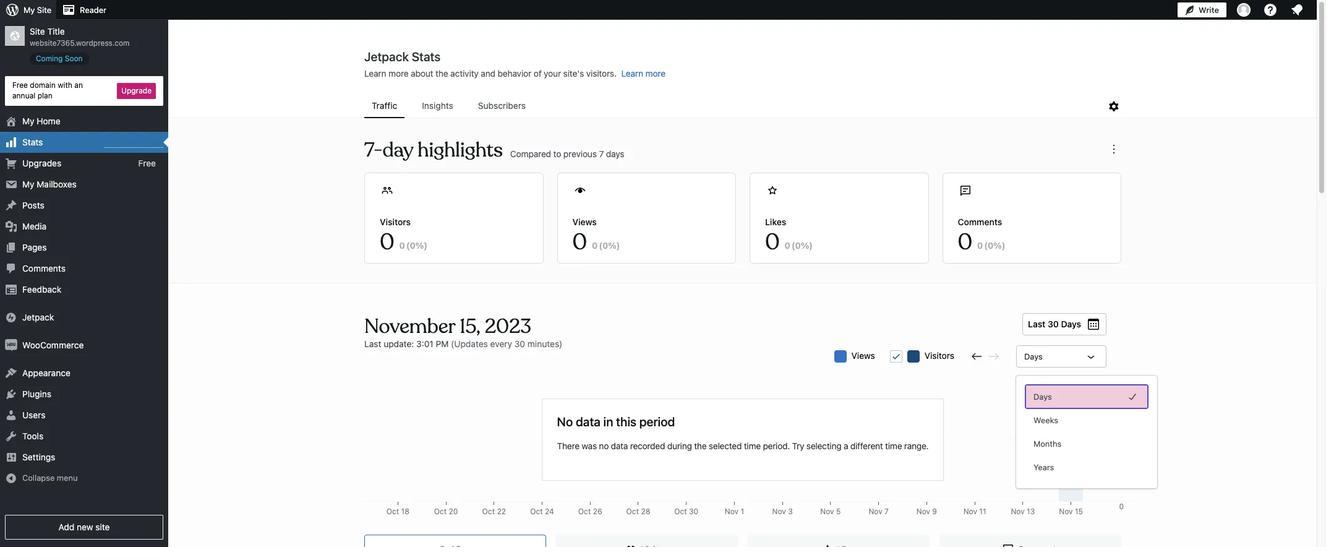 Task type: describe. For each thing, give the bounding box(es) containing it.
november
[[365, 314, 455, 339]]

soon
[[65, 54, 83, 63]]

feedback link
[[0, 279, 168, 300]]

insights
[[422, 100, 454, 111]]

oct for oct 24
[[530, 507, 543, 516]]

day
[[383, 137, 413, 163]]

my site link
[[0, 0, 56, 20]]

mailboxes
[[37, 179, 77, 189]]

days for the days dropdown button
[[1025, 352, 1043, 361]]

traffic link
[[365, 95, 405, 117]]

visitors 0 0 ( 0 %)
[[380, 217, 428, 256]]

upgrade button
[[117, 83, 156, 99]]

update:
[[384, 339, 414, 349]]

0 vertical spatial site
[[37, 5, 51, 15]]

28
[[641, 507, 651, 516]]

my for my mailboxes
[[22, 179, 34, 189]]

oct 18
[[387, 507, 410, 516]]

new
[[77, 522, 93, 532]]

recorded
[[630, 440, 665, 451]]

24
[[545, 507, 554, 516]]

22
[[497, 507, 506, 516]]

nov for nov 1
[[725, 507, 739, 516]]

jetpack link
[[0, 307, 168, 328]]

woocommerce
[[22, 339, 84, 350]]

site's
[[564, 68, 584, 79]]

oct 24
[[530, 507, 554, 516]]

nov for nov 7
[[869, 507, 883, 516]]

posts
[[22, 200, 44, 210]]

2
[[1120, 378, 1124, 387]]

and
[[481, 68, 496, 79]]

tools link
[[0, 426, 168, 447]]

5
[[837, 507, 841, 516]]

oct 20
[[434, 507, 458, 516]]

views for views 0 0 ( 0 %)
[[573, 217, 597, 227]]

nov 15
[[1060, 507, 1084, 516]]

pages
[[22, 242, 47, 252]]

Weeks button
[[1027, 409, 1148, 431]]

minutes)
[[528, 339, 563, 349]]

add
[[58, 522, 74, 532]]

my for my home
[[22, 115, 34, 126]]

7-
[[365, 137, 383, 163]]

last 30 days button
[[1023, 313, 1107, 335]]

oct 28
[[627, 507, 651, 516]]

add new site
[[58, 522, 110, 532]]

views 0 0 ( 0 %)
[[573, 217, 620, 256]]

0 inside 100,000 2 0
[[1120, 502, 1124, 511]]

last 30 days
[[1029, 319, 1082, 329]]

comments 0 0 ( 0 %)
[[958, 217, 1006, 256]]

days inside button
[[1062, 319, 1082, 329]]

days
[[606, 148, 625, 159]]

reader link
[[56, 0, 111, 20]]

2023
[[485, 314, 532, 339]]

1 time from the left
[[744, 440, 761, 451]]

my for my site
[[24, 5, 35, 15]]

range.
[[905, 440, 929, 451]]

( for visitors 0 0 ( 0 %)
[[406, 240, 410, 251]]

feedback
[[22, 284, 61, 294]]

%) for views 0 0 ( 0 %)
[[608, 240, 620, 251]]

weeks
[[1034, 415, 1059, 425]]

nov 7
[[869, 507, 889, 516]]

media link
[[0, 216, 168, 237]]

1 horizontal spatial data
[[611, 440, 628, 451]]

oct for oct 22
[[482, 507, 495, 516]]

collapse menu
[[22, 473, 78, 482]]

oct for oct 28
[[627, 507, 639, 516]]

site
[[96, 522, 110, 532]]

9
[[933, 507, 938, 516]]

7-day highlights
[[365, 137, 503, 163]]

img image for jetpack
[[5, 311, 17, 323]]

nov for nov 15
[[1060, 507, 1073, 516]]

my site
[[24, 5, 51, 15]]

during
[[668, 440, 692, 451]]

Years button
[[1027, 456, 1148, 478]]

comments link
[[0, 258, 168, 279]]

november 15, 2023 last update: 3:01 pm (updates every 30 minutes)
[[365, 314, 563, 349]]

2 time from the left
[[886, 440, 903, 451]]

add new site link
[[5, 515, 163, 540]]

nov for nov 11
[[964, 507, 978, 516]]

appearance
[[22, 367, 70, 378]]

nov for nov 3
[[773, 507, 786, 516]]

in
[[604, 414, 614, 429]]

days for days "button"
[[1034, 392, 1053, 402]]

previous
[[564, 148, 597, 159]]

highest hourly views 0 image
[[105, 140, 163, 148]]

selecting
[[807, 440, 842, 451]]

different
[[851, 440, 884, 451]]

100,000 2 0
[[1096, 378, 1124, 511]]

learn more
[[622, 68, 666, 79]]

site title website7365.wordpress.com coming soon
[[30, 26, 130, 63]]

coming
[[36, 54, 63, 63]]

nov 3
[[773, 507, 793, 516]]

my profile image
[[1238, 3, 1251, 17]]

free for free
[[138, 157, 156, 168]]

with
[[58, 80, 72, 90]]

1 horizontal spatial the
[[694, 440, 707, 451]]

subscribers
[[478, 100, 526, 111]]

learn more link
[[622, 68, 666, 79]]

nov for nov 9
[[917, 507, 931, 516]]

0 horizontal spatial 7
[[599, 148, 604, 159]]

manage your notifications image
[[1290, 2, 1305, 17]]

subscribers link
[[471, 95, 533, 117]]

comments for comments 0 0 ( 0 %)
[[958, 217, 1003, 227]]

oct 22
[[482, 507, 506, 516]]

last inside button
[[1029, 319, 1046, 329]]

img image for woocommerce
[[5, 339, 17, 351]]

tools
[[22, 430, 43, 441]]

comments for comments
[[22, 263, 66, 273]]



Task type: locate. For each thing, give the bounding box(es) containing it.
30 inside november 15, 2023 last update: 3:01 pm (updates every 30 minutes)
[[515, 339, 525, 349]]

last left update:
[[365, 339, 381, 349]]

data left in
[[576, 414, 601, 429]]

my mailboxes link
[[0, 174, 168, 195]]

5 nov from the left
[[917, 507, 931, 516]]

3 nov from the left
[[821, 507, 835, 516]]

settings
[[22, 452, 55, 462]]

selected
[[709, 440, 742, 451]]

oct 26
[[579, 507, 603, 516]]

this
[[616, 414, 637, 429]]

0 vertical spatial 30
[[1048, 319, 1059, 329]]

18
[[401, 507, 410, 516]]

write
[[1199, 5, 1220, 15]]

oct for oct 26
[[579, 507, 591, 516]]

reader
[[80, 5, 106, 15]]

1 vertical spatial data
[[611, 440, 628, 451]]

oct for oct 18
[[387, 507, 399, 516]]

more
[[389, 68, 409, 79]]

free
[[12, 80, 28, 90], [138, 157, 156, 168]]

menu
[[57, 473, 78, 482]]

oct left 24
[[530, 507, 543, 516]]

1 horizontal spatial time
[[886, 440, 903, 451]]

img image left woocommerce
[[5, 339, 17, 351]]

(updates
[[451, 339, 488, 349]]

days inside "button"
[[1034, 392, 1053, 402]]

20
[[449, 507, 458, 516]]

1 vertical spatial 7
[[885, 507, 889, 516]]

0 horizontal spatial visitors
[[380, 217, 411, 227]]

jetpack stats
[[365, 50, 441, 64]]

website7365.wordpress.com
[[30, 38, 130, 48]]

nov
[[725, 507, 739, 516], [773, 507, 786, 516], [821, 507, 835, 516], [869, 507, 883, 516], [917, 507, 931, 516], [964, 507, 978, 516], [1012, 507, 1025, 516], [1060, 507, 1073, 516]]

4 ( from the left
[[985, 240, 988, 251]]

oct left the 18
[[387, 507, 399, 516]]

my up posts
[[22, 179, 34, 189]]

1
[[741, 507, 745, 516]]

title
[[47, 26, 65, 37]]

1 horizontal spatial comments
[[958, 217, 1003, 227]]

30 right every
[[515, 339, 525, 349]]

15
[[1076, 507, 1084, 516]]

my mailboxes
[[22, 179, 77, 189]]

nov for nov 13
[[1012, 507, 1025, 516]]

time left period.
[[744, 440, 761, 451]]

0 horizontal spatial last
[[365, 339, 381, 349]]

7 left days
[[599, 148, 604, 159]]

1 vertical spatial comments
[[22, 263, 66, 273]]

2 nov from the left
[[773, 507, 786, 516]]

plugins
[[22, 388, 51, 399]]

jetpack stats main content
[[169, 49, 1318, 547]]

free domain with an annual plan
[[12, 80, 83, 100]]

1 %) from the left
[[416, 240, 428, 251]]

jetpack stats learn more about the activity and behavior of your site's visitors. learn more
[[365, 50, 666, 79]]

2 vertical spatial 30
[[689, 507, 699, 516]]

Months button
[[1027, 433, 1148, 455]]

oct 30
[[675, 507, 699, 516]]

last
[[1029, 319, 1046, 329], [365, 339, 381, 349]]

( inside likes 0 0 ( 0 %)
[[792, 240, 796, 251]]

img image left jetpack
[[5, 311, 17, 323]]

%) inside visitors 0 0 ( 0 %)
[[416, 240, 428, 251]]

menu
[[365, 95, 1107, 118]]

3
[[789, 507, 793, 516]]

free for free domain with an annual plan
[[12, 80, 28, 90]]

%) for visitors 0 0 ( 0 %)
[[416, 240, 428, 251]]

2 horizontal spatial 30
[[1048, 319, 1059, 329]]

%) inside likes 0 0 ( 0 %)
[[801, 240, 813, 251]]

nov left 11
[[964, 507, 978, 516]]

highlights
[[418, 137, 503, 163]]

%) inside comments 0 0 ( 0 %)
[[994, 240, 1006, 251]]

to
[[554, 148, 561, 159]]

1 horizontal spatial 30
[[689, 507, 699, 516]]

4 %) from the left
[[994, 240, 1006, 251]]

%)
[[416, 240, 428, 251], [608, 240, 620, 251], [801, 240, 813, 251], [994, 240, 1006, 251]]

nov right 5
[[869, 507, 883, 516]]

likes 0 0 ( 0 %)
[[766, 217, 813, 256]]

0 horizontal spatial views
[[573, 217, 597, 227]]

2 img image from the top
[[5, 339, 17, 351]]

4 nov from the left
[[869, 507, 883, 516]]

30 inside button
[[1048, 319, 1059, 329]]

13
[[1027, 507, 1035, 516]]

days up the days dropdown button
[[1062, 319, 1082, 329]]

1 vertical spatial views
[[852, 350, 876, 361]]

1 vertical spatial free
[[138, 157, 156, 168]]

1 horizontal spatial 7
[[885, 507, 889, 516]]

1 ( from the left
[[406, 240, 410, 251]]

( for likes 0 0 ( 0 %)
[[792, 240, 796, 251]]

write link
[[1178, 0, 1227, 20]]

compared to previous 7 days
[[511, 148, 625, 159]]

help image
[[1264, 2, 1279, 17]]

activity
[[451, 68, 479, 79]]

site inside site title website7365.wordpress.com coming soon
[[30, 26, 45, 37]]

visitors for visitors
[[925, 350, 955, 361]]

views inside the views 0 0 ( 0 %)
[[573, 217, 597, 227]]

%) for comments 0 0 ( 0 %)
[[994, 240, 1006, 251]]

oct left 22
[[482, 507, 495, 516]]

learn
[[365, 68, 386, 79]]

a
[[844, 440, 849, 451]]

%) for likes 0 0 ( 0 %)
[[801, 240, 813, 251]]

likes
[[766, 217, 787, 227]]

menu containing traffic
[[365, 95, 1107, 118]]

woocommerce link
[[0, 335, 168, 356]]

100,000 for 100,000
[[1096, 507, 1124, 516]]

0 vertical spatial 7
[[599, 148, 604, 159]]

2 oct from the left
[[434, 507, 447, 516]]

the right about
[[436, 68, 448, 79]]

visitors inside visitors 0 0 ( 0 %)
[[380, 217, 411, 227]]

views
[[573, 217, 597, 227], [852, 350, 876, 361]]

oct left 26
[[579, 507, 591, 516]]

nov left 15
[[1060, 507, 1073, 516]]

%) inside the views 0 0 ( 0 %)
[[608, 240, 620, 251]]

30 for oct
[[689, 507, 699, 516]]

media
[[22, 221, 47, 231]]

1 horizontal spatial free
[[138, 157, 156, 168]]

Days button
[[1027, 386, 1148, 408]]

last up the days dropdown button
[[1029, 319, 1046, 329]]

1 horizontal spatial last
[[1029, 319, 1046, 329]]

visitors for visitors 0 0 ( 0 %)
[[380, 217, 411, 227]]

2 vertical spatial days
[[1034, 392, 1053, 402]]

2 100,000 from the top
[[1096, 507, 1124, 516]]

2 vertical spatial my
[[22, 179, 34, 189]]

views for views
[[852, 350, 876, 361]]

1 img image from the top
[[5, 311, 17, 323]]

my left 'reader' link
[[24, 5, 35, 15]]

6 nov from the left
[[964, 507, 978, 516]]

comments
[[958, 217, 1003, 227], [22, 263, 66, 273]]

about
[[411, 68, 433, 79]]

visitors
[[380, 217, 411, 227], [925, 350, 955, 361]]

2 %) from the left
[[608, 240, 620, 251]]

settings link
[[0, 447, 168, 468]]

7 nov from the left
[[1012, 507, 1025, 516]]

0 vertical spatial img image
[[5, 311, 17, 323]]

4 oct from the left
[[530, 507, 543, 516]]

nov left 5
[[821, 507, 835, 516]]

oct right "28"
[[675, 507, 687, 516]]

nov for nov 5
[[821, 507, 835, 516]]

data right no at the bottom left of page
[[611, 440, 628, 451]]

comments inside comments 0 0 ( 0 %)
[[958, 217, 1003, 227]]

0 vertical spatial my
[[24, 5, 35, 15]]

site left title
[[30, 26, 45, 37]]

0 vertical spatial days
[[1062, 319, 1082, 329]]

oct left 20
[[434, 507, 447, 516]]

( for views 0 0 ( 0 %)
[[599, 240, 603, 251]]

period.
[[763, 440, 790, 451]]

days inside dropdown button
[[1025, 352, 1043, 361]]

days
[[1062, 319, 1082, 329], [1025, 352, 1043, 361], [1034, 392, 1053, 402]]

0 vertical spatial 100,000
[[1096, 378, 1124, 387]]

my home link
[[0, 111, 168, 132]]

stats link
[[0, 132, 168, 153]]

of
[[534, 68, 542, 79]]

oct for oct 30
[[675, 507, 687, 516]]

2 ( from the left
[[599, 240, 603, 251]]

nov left 3
[[773, 507, 786, 516]]

None checkbox
[[890, 350, 903, 363]]

your
[[544, 68, 561, 79]]

last inside november 15, 2023 last update: 3:01 pm (updates every 30 minutes)
[[365, 339, 381, 349]]

0 vertical spatial data
[[576, 414, 601, 429]]

the right during
[[694, 440, 707, 451]]

1 100,000 from the top
[[1096, 378, 1124, 387]]

my left home at the left top of page
[[22, 115, 34, 126]]

3 %) from the left
[[801, 240, 813, 251]]

3 ( from the left
[[792, 240, 796, 251]]

0 vertical spatial the
[[436, 68, 448, 79]]

days up "weeks"
[[1034, 392, 1053, 402]]

1 nov from the left
[[725, 507, 739, 516]]

nov 11
[[964, 507, 987, 516]]

30
[[1048, 319, 1059, 329], [515, 339, 525, 349], [689, 507, 699, 516]]

time left 'range.'
[[886, 440, 903, 451]]

1 vertical spatial 100,000
[[1096, 507, 1124, 516]]

img image inside jetpack link
[[5, 311, 17, 323]]

( inside visitors 0 0 ( 0 %)
[[406, 240, 410, 251]]

img image inside woocommerce link
[[5, 339, 17, 351]]

8 nov from the left
[[1060, 507, 1073, 516]]

30 for last
[[1048, 319, 1059, 329]]

0 vertical spatial free
[[12, 80, 28, 90]]

nov 13
[[1012, 507, 1035, 516]]

1 vertical spatial visitors
[[925, 350, 955, 361]]

nov 1
[[725, 507, 745, 516]]

1 vertical spatial days
[[1025, 352, 1043, 361]]

none checkbox inside jetpack stats main content
[[890, 350, 903, 363]]

( for comments 0 0 ( 0 %)
[[985, 240, 988, 251]]

0 horizontal spatial the
[[436, 68, 448, 79]]

try
[[793, 440, 805, 451]]

5 oct from the left
[[579, 507, 591, 516]]

0 horizontal spatial comments
[[22, 263, 66, 273]]

img image
[[5, 311, 17, 323], [5, 339, 17, 351]]

0 horizontal spatial time
[[744, 440, 761, 451]]

option group containing days
[[1027, 386, 1148, 478]]

1 vertical spatial img image
[[5, 339, 17, 351]]

users
[[22, 409, 45, 420]]

7 left the nov 9
[[885, 507, 889, 516]]

oct for oct 20
[[434, 507, 447, 516]]

upgrade
[[121, 86, 152, 95]]

nov left 13
[[1012, 507, 1025, 516]]

option group
[[1027, 386, 1148, 478]]

0 vertical spatial comments
[[958, 217, 1003, 227]]

0 horizontal spatial 30
[[515, 339, 525, 349]]

annual plan
[[12, 91, 52, 100]]

free inside free domain with an annual plan
[[12, 80, 28, 90]]

30 up the days dropdown button
[[1048, 319, 1059, 329]]

1 horizontal spatial views
[[852, 350, 876, 361]]

users link
[[0, 404, 168, 426]]

1 oct from the left
[[387, 507, 399, 516]]

1 vertical spatial the
[[694, 440, 707, 451]]

6 oct from the left
[[627, 507, 639, 516]]

days down the last 30 days
[[1025, 352, 1043, 361]]

nov left 1
[[725, 507, 739, 516]]

nov left '9'
[[917, 507, 931, 516]]

free down "highest hourly views 0" image
[[138, 157, 156, 168]]

data
[[576, 414, 601, 429], [611, 440, 628, 451]]

100,000 up weeks button
[[1096, 378, 1124, 387]]

the inside jetpack stats learn more about the activity and behavior of your site's visitors. learn more
[[436, 68, 448, 79]]

3 oct from the left
[[482, 507, 495, 516]]

0 vertical spatial last
[[1029, 319, 1046, 329]]

100,000 right 15
[[1096, 507, 1124, 516]]

free up annual plan
[[12, 80, 28, 90]]

100,000 for 100,000 2 0
[[1096, 378, 1124, 387]]

30 left nov 1
[[689, 507, 699, 516]]

menu inside jetpack stats main content
[[365, 95, 1107, 118]]

0 horizontal spatial free
[[12, 80, 28, 90]]

1 vertical spatial last
[[365, 339, 381, 349]]

no
[[557, 414, 573, 429]]

no
[[599, 440, 609, 451]]

0 horizontal spatial data
[[576, 414, 601, 429]]

traffic
[[372, 100, 397, 111]]

1 horizontal spatial visitors
[[925, 350, 955, 361]]

( inside comments 0 0 ( 0 %)
[[985, 240, 988, 251]]

7 oct from the left
[[675, 507, 687, 516]]

period
[[640, 414, 675, 429]]

15,
[[460, 314, 481, 339]]

was
[[582, 440, 597, 451]]

0 vertical spatial views
[[573, 217, 597, 227]]

1 vertical spatial site
[[30, 26, 45, 37]]

my home
[[22, 115, 60, 126]]

1 vertical spatial 30
[[515, 339, 525, 349]]

appearance link
[[0, 362, 168, 383]]

nov 5
[[821, 507, 841, 516]]

0 vertical spatial visitors
[[380, 217, 411, 227]]

days button
[[1017, 345, 1107, 368]]

site up title
[[37, 5, 51, 15]]

( inside the views 0 0 ( 0 %)
[[599, 240, 603, 251]]

1 vertical spatial my
[[22, 115, 34, 126]]

oct left "28"
[[627, 507, 639, 516]]



Task type: vqa. For each thing, say whether or not it's contained in the screenshot.
the topmost 'Notice' status
no



